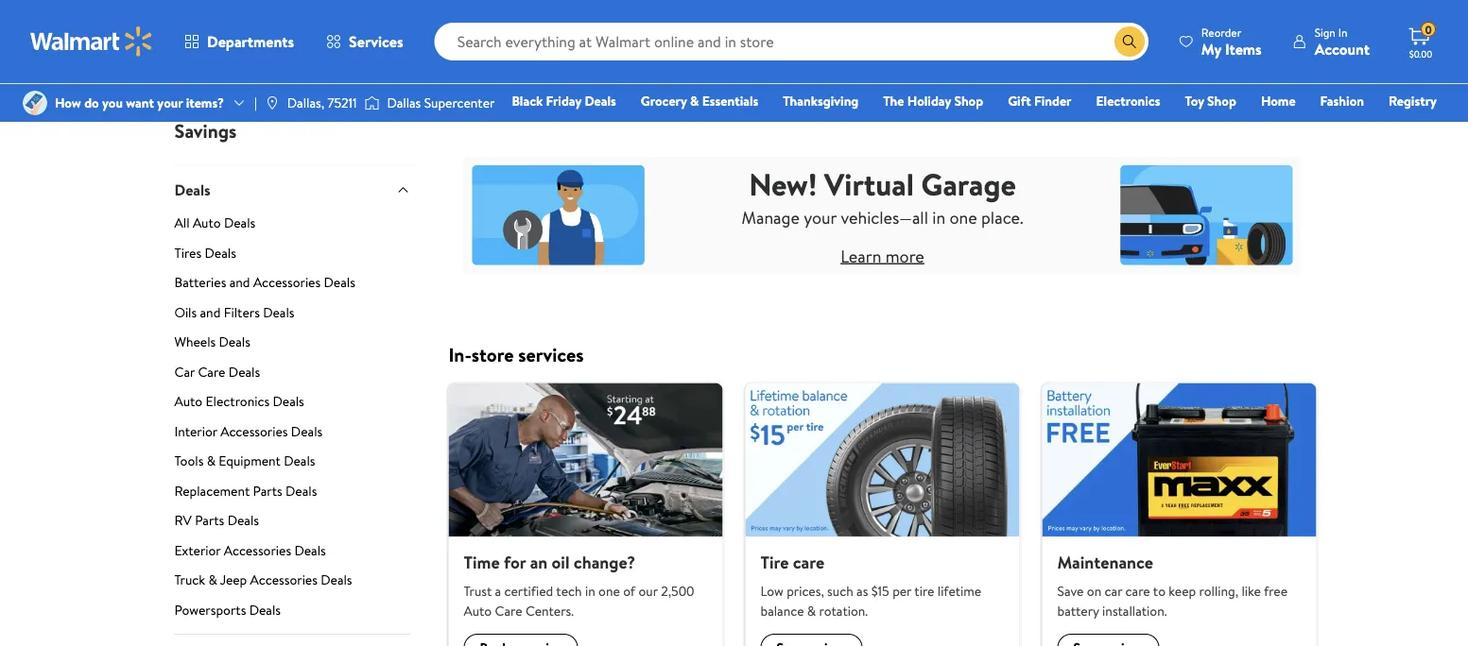 Task type: locate. For each thing, give the bounding box(es) containing it.
interior accessories deals link
[[175, 422, 411, 448]]

0 vertical spatial and
[[230, 273, 250, 292]]

free
[[1265, 582, 1288, 601]]

home
[[1262, 92, 1296, 110]]

how
[[55, 94, 81, 112]]

essentials
[[703, 92, 759, 110]]

care
[[198, 363, 226, 381], [495, 602, 523, 621]]

shop
[[955, 92, 984, 110], [1208, 92, 1237, 110]]

& for jeep
[[208, 571, 217, 590]]

walmart image
[[30, 26, 153, 57]]

deals
[[585, 92, 617, 110], [175, 179, 211, 200], [224, 214, 256, 232], [205, 244, 236, 262], [324, 273, 355, 292], [263, 303, 295, 322], [219, 333, 251, 352], [229, 363, 260, 381], [273, 393, 304, 411], [291, 422, 323, 441], [284, 452, 315, 471], [286, 482, 317, 501], [228, 512, 259, 530], [295, 542, 326, 560], [321, 571, 352, 590], [249, 601, 281, 620]]

care up the installation.
[[1126, 582, 1151, 601]]

new! virtual garage manage your vehicles—all in one place.
[[742, 164, 1024, 229]]

1 vertical spatial auto
[[175, 393, 203, 411]]

auto down trust
[[464, 602, 492, 621]]

shop right toy
[[1208, 92, 1237, 110]]

learn more link
[[841, 245, 925, 268]]

do
[[84, 94, 99, 112]]

1 horizontal spatial shop
[[1208, 92, 1237, 110]]

one left "of"
[[599, 582, 620, 601]]

and for oils
[[200, 303, 221, 322]]

& inside 'link'
[[690, 92, 699, 110]]

0 vertical spatial your
[[157, 94, 183, 112]]

0 vertical spatial auto
[[193, 214, 221, 232]]

1 horizontal spatial and
[[230, 273, 250, 292]]

gift finder link
[[1000, 91, 1081, 111]]

0 horizontal spatial care
[[198, 363, 226, 381]]

tire
[[761, 552, 789, 575]]

fashion
[[1321, 92, 1365, 110]]

0 horizontal spatial your
[[157, 94, 183, 112]]

tires
[[175, 244, 202, 262]]

1 horizontal spatial  image
[[365, 94, 380, 113]]

1 vertical spatial and
[[200, 303, 221, 322]]

black
[[512, 92, 543, 110]]

1 shop from the left
[[955, 92, 984, 110]]

1 horizontal spatial one
[[950, 206, 978, 229]]

more
[[886, 245, 925, 268]]

auto right all
[[193, 214, 221, 232]]

1 vertical spatial electronics
[[206, 393, 270, 411]]

Search search field
[[435, 23, 1149, 61]]

all
[[175, 214, 190, 232]]

0 horizontal spatial  image
[[265, 96, 280, 111]]

virtual
[[825, 164, 915, 206]]

1 horizontal spatial care
[[1126, 582, 1151, 601]]

parts inside rv parts deals "link"
[[195, 512, 224, 530]]

1 horizontal spatial care
[[495, 602, 523, 621]]

wheels
[[175, 333, 216, 352]]

and inside 'link'
[[200, 303, 221, 322]]

& down prices,
[[808, 602, 816, 621]]

want
[[126, 94, 154, 112]]

departments
[[207, 31, 294, 52]]

& right tools
[[207, 452, 216, 471]]

deals button
[[175, 165, 411, 214]]

 image
[[365, 94, 380, 113], [265, 96, 280, 111]]

2,500
[[661, 582, 695, 601]]

and right oils
[[200, 303, 221, 322]]

one inside new! virtual garage manage your vehicles—all in one place.
[[950, 206, 978, 229]]

tires deals link
[[175, 244, 411, 270]]

1 horizontal spatial in
[[933, 206, 946, 229]]

list containing time for an oil change?
[[437, 384, 1328, 647]]

trust
[[464, 582, 492, 601]]

in right 'vehicles—all'
[[933, 206, 946, 229]]

0 vertical spatial care
[[793, 552, 825, 575]]

dallas, 75211
[[287, 94, 357, 112]]

your for do
[[157, 94, 183, 112]]

in
[[933, 206, 946, 229], [585, 582, 596, 601]]

0 horizontal spatial shop
[[955, 92, 984, 110]]

as
[[857, 582, 869, 601]]

in inside new! virtual garage manage your vehicles—all in one place.
[[933, 206, 946, 229]]

deals down play image
[[585, 92, 617, 110]]

deals down rv parts deals "link" on the bottom left of page
[[295, 542, 326, 560]]

your for virtual
[[804, 206, 837, 229]]

2 shop from the left
[[1208, 92, 1237, 110]]

0 horizontal spatial in
[[585, 582, 596, 601]]

1 vertical spatial in
[[585, 582, 596, 601]]

0 horizontal spatial one
[[599, 582, 620, 601]]

learn
[[841, 245, 882, 268]]

the
[[884, 92, 905, 110]]

tools & equipment deals link
[[175, 452, 411, 478]]

care down a
[[495, 602, 523, 621]]

electronics inside electronics link
[[1097, 92, 1161, 110]]

0 horizontal spatial electronics
[[206, 393, 270, 411]]

one
[[950, 206, 978, 229], [599, 582, 620, 601]]

a
[[495, 582, 502, 601]]

and up filters
[[230, 273, 250, 292]]

toy shop link
[[1177, 91, 1246, 111]]

0 horizontal spatial parts
[[195, 512, 224, 530]]

 image for dallas supercenter
[[365, 94, 380, 113]]

1 vertical spatial your
[[804, 206, 837, 229]]

1 horizontal spatial electronics
[[1097, 92, 1161, 110]]

1 vertical spatial parts
[[195, 512, 224, 530]]

0 horizontal spatial and
[[200, 303, 221, 322]]

& for equipment
[[207, 452, 216, 471]]

all auto deals
[[175, 214, 256, 232]]

list
[[437, 384, 1328, 647]]

 image
[[23, 91, 47, 115]]

electronics up interior accessories deals at bottom left
[[206, 393, 270, 411]]

thanksgiving
[[783, 92, 859, 110]]

your right want
[[157, 94, 183, 112]]

& right grocery at the top of page
[[690, 92, 699, 110]]

time for an oil change? trust a certified tech in one of our 2,500 auto care centers.
[[464, 552, 695, 621]]

 image right |
[[265, 96, 280, 111]]

1 horizontal spatial parts
[[253, 482, 283, 501]]

Walmart Site-Wide search field
[[435, 23, 1149, 61]]

play image
[[587, 65, 595, 74]]

0 vertical spatial one
[[950, 206, 978, 229]]

your inside new! virtual garage manage your vehicles—all in one place.
[[804, 206, 837, 229]]

in right 'tech'
[[585, 582, 596, 601]]

1 horizontal spatial your
[[804, 206, 837, 229]]

per
[[893, 582, 912, 601]]

auto down car
[[175, 393, 203, 411]]

0 vertical spatial electronics
[[1097, 92, 1161, 110]]

parts inside replacement parts deals link
[[253, 482, 283, 501]]

you
[[102, 94, 123, 112]]

 image for dallas, 75211
[[265, 96, 280, 111]]

0 vertical spatial parts
[[253, 482, 283, 501]]

prices,
[[787, 582, 825, 601]]

& for essentials
[[690, 92, 699, 110]]

grocery & essentials
[[641, 92, 759, 110]]

time
[[464, 552, 500, 575]]

your right manage
[[804, 206, 837, 229]]

rv parts deals link
[[175, 512, 411, 538]]

deals down auto electronics deals "link"
[[291, 422, 323, 441]]

truck
[[175, 571, 205, 590]]

truck & jeep accessories deals
[[175, 571, 352, 590]]

& left jeep
[[208, 571, 217, 590]]

deals down car care deals link
[[273, 393, 304, 411]]

on
[[1088, 582, 1102, 601]]

0 horizontal spatial care
[[793, 552, 825, 575]]

0 vertical spatial in
[[933, 206, 946, 229]]

deals down tools & equipment deals link
[[286, 482, 317, 501]]

replacement
[[175, 482, 250, 501]]

1 vertical spatial one
[[599, 582, 620, 601]]

tech
[[557, 582, 582, 601]]

truck & jeep accessories deals link
[[175, 571, 411, 597]]

 image right "75211"
[[365, 94, 380, 113]]

1 vertical spatial care
[[1126, 582, 1151, 601]]

balance
[[761, 602, 804, 621]]

oil
[[552, 552, 570, 575]]

replacement parts deals link
[[175, 482, 411, 508]]

deals up all
[[175, 179, 211, 200]]

electronics down search icon
[[1097, 92, 1161, 110]]

thanksgiving link
[[775, 91, 868, 111]]

auto electronics deals
[[175, 393, 304, 411]]

jeep
[[220, 571, 247, 590]]

tools & equipment deals
[[175, 452, 315, 471]]

black friday deals
[[512, 92, 617, 110]]

time for an oil change? list item
[[437, 384, 734, 647]]

maintenance list item
[[1031, 384, 1328, 647]]

reorder
[[1202, 24, 1242, 40]]

deals down all auto deals at the left
[[205, 244, 236, 262]]

deals inside dropdown button
[[175, 179, 211, 200]]

learn more
[[841, 245, 925, 268]]

replacement parts deals
[[175, 482, 317, 501]]

1 vertical spatial care
[[495, 602, 523, 621]]

care up prices,
[[793, 552, 825, 575]]

accessories up truck & jeep accessories deals
[[224, 542, 291, 560]]

parts down equipment at the bottom left of page
[[253, 482, 283, 501]]

keep
[[1169, 582, 1197, 601]]

one left place.
[[950, 206, 978, 229]]

parts right rv
[[195, 512, 224, 530]]

care right car
[[198, 363, 226, 381]]

exterior accessories deals
[[175, 542, 326, 560]]

deals up auto electronics deals
[[229, 363, 260, 381]]

parts
[[253, 482, 283, 501], [195, 512, 224, 530]]

and for batteries
[[230, 273, 250, 292]]

2 vertical spatial auto
[[464, 602, 492, 621]]

&
[[690, 92, 699, 110], [207, 452, 216, 471], [208, 571, 217, 590], [808, 602, 816, 621]]

shop right "holiday"
[[955, 92, 984, 110]]

low
[[761, 582, 784, 601]]



Task type: describe. For each thing, give the bounding box(es) containing it.
our
[[639, 582, 658, 601]]

maintenance
[[1058, 552, 1154, 575]]

services
[[349, 31, 404, 52]]

deals down batteries and accessories deals link at the top of the page
[[263, 303, 295, 322]]

wheels deals
[[175, 333, 251, 352]]

one inside time for an oil change? trust a certified tech in one of our 2,500 auto care centers.
[[599, 582, 620, 601]]

reorder my items
[[1202, 24, 1263, 59]]

powersports deals
[[175, 601, 281, 620]]

car care deals link
[[175, 363, 411, 389]]

services button
[[310, 19, 420, 64]]

finder
[[1035, 92, 1072, 110]]

care inside maintenance save on car care to keep rolling, like free battery installation.
[[1126, 582, 1151, 601]]

like
[[1242, 582, 1262, 601]]

deals down interior accessories deals link
[[284, 452, 315, 471]]

interior
[[175, 422, 217, 441]]

centers.
[[526, 602, 574, 621]]

in-
[[449, 342, 472, 369]]

interior accessories deals
[[175, 422, 323, 441]]

batteries and accessories deals link
[[175, 273, 411, 300]]

filters
[[224, 303, 260, 322]]

accessories up equipment at the bottom left of page
[[221, 422, 288, 441]]

toy
[[1186, 92, 1205, 110]]

account
[[1315, 38, 1371, 59]]

search icon image
[[1123, 34, 1138, 49]]

accessories down exterior accessories deals link
[[250, 571, 318, 590]]

powersports
[[175, 601, 246, 620]]

of
[[623, 582, 636, 601]]

deals down truck & jeep accessories deals
[[249, 601, 281, 620]]

departments button
[[168, 19, 310, 64]]

the holiday shop link
[[875, 91, 992, 111]]

one debit link
[[1284, 117, 1365, 138]]

deals down tires deals link
[[324, 273, 355, 292]]

place.
[[982, 206, 1024, 229]]

save
[[1058, 582, 1084, 601]]

the holiday shop
[[884, 92, 984, 110]]

in
[[1339, 24, 1348, 40]]

car
[[175, 363, 195, 381]]

equipment
[[219, 452, 281, 471]]

gift
[[1008, 92, 1032, 110]]

exterior
[[175, 542, 221, 560]]

grocery
[[641, 92, 687, 110]]

sign
[[1315, 24, 1336, 40]]

0 vertical spatial care
[[198, 363, 226, 381]]

friday
[[546, 92, 582, 110]]

savings
[[175, 118, 237, 144]]

carousel controls navigation
[[572, 58, 897, 81]]

services
[[519, 342, 584, 369]]

lifetime
[[938, 582, 982, 601]]

manage
[[742, 206, 800, 229]]

auto inside auto electronics deals "link"
[[175, 393, 203, 411]]

debit
[[1324, 118, 1357, 137]]

rv
[[175, 512, 192, 530]]

dallas,
[[287, 94, 325, 112]]

deals down exterior accessories deals link
[[321, 571, 352, 590]]

$0.00
[[1410, 47, 1433, 60]]

deals down replacement parts deals
[[228, 512, 259, 530]]

rotation.
[[820, 602, 868, 621]]

an
[[530, 552, 548, 575]]

in-store services
[[449, 342, 584, 369]]

in inside time for an oil change? trust a certified tech in one of our 2,500 auto care centers.
[[585, 582, 596, 601]]

supercenter
[[424, 94, 495, 112]]

battery
[[1058, 602, 1100, 621]]

electronics inside auto electronics deals "link"
[[206, 393, 270, 411]]

vehicles—all
[[841, 206, 929, 229]]

registry link
[[1381, 91, 1446, 111]]

car care deals
[[175, 363, 260, 381]]

items?
[[186, 94, 224, 112]]

new!
[[749, 164, 818, 206]]

auto inside time for an oil change? trust a certified tech in one of our 2,500 auto care centers.
[[464, 602, 492, 621]]

oils
[[175, 303, 197, 322]]

|
[[254, 94, 257, 112]]

such
[[828, 582, 854, 601]]

registry
[[1390, 92, 1438, 110]]

deals up tires deals
[[224, 214, 256, 232]]

toy shop
[[1186, 92, 1237, 110]]

accessories down tires deals link
[[253, 273, 321, 292]]

certified
[[505, 582, 554, 601]]

parts for rv
[[195, 512, 224, 530]]

powersports deals link
[[175, 601, 411, 635]]

garage
[[922, 164, 1017, 206]]

tires deals
[[175, 244, 236, 262]]

wheels deals link
[[175, 333, 411, 359]]

tools
[[175, 452, 204, 471]]

tire care list item
[[734, 384, 1031, 647]]

parts for replacement
[[253, 482, 283, 501]]

care inside tire care low prices, such as $15 per tire lifetime balance & rotation.
[[793, 552, 825, 575]]

& inside tire care low prices, such as $15 per tire lifetime balance & rotation.
[[808, 602, 816, 621]]

all auto deals link
[[175, 214, 411, 240]]

home link
[[1253, 91, 1305, 111]]

deals down oils and filters deals on the left
[[219, 333, 251, 352]]

new! my garage. manage your vehicles—all in one place.. learn more.�� image
[[464, 134, 1302, 297]]

change?
[[574, 552, 636, 575]]

maintenance save on car care to keep rolling, like free battery installation.
[[1058, 552, 1288, 621]]

rv parts deals
[[175, 512, 259, 530]]

auto inside all auto deals link
[[193, 214, 221, 232]]

black friday deals link
[[504, 91, 625, 111]]

$15
[[872, 582, 890, 601]]

installation.
[[1103, 602, 1168, 621]]

rolling,
[[1200, 582, 1239, 601]]

batteries
[[175, 273, 226, 292]]

sign in account
[[1315, 24, 1371, 59]]

care inside time for an oil change? trust a certified tech in one of our 2,500 auto care centers.
[[495, 602, 523, 621]]



Task type: vqa. For each thing, say whether or not it's contained in the screenshot.
JEEP
yes



